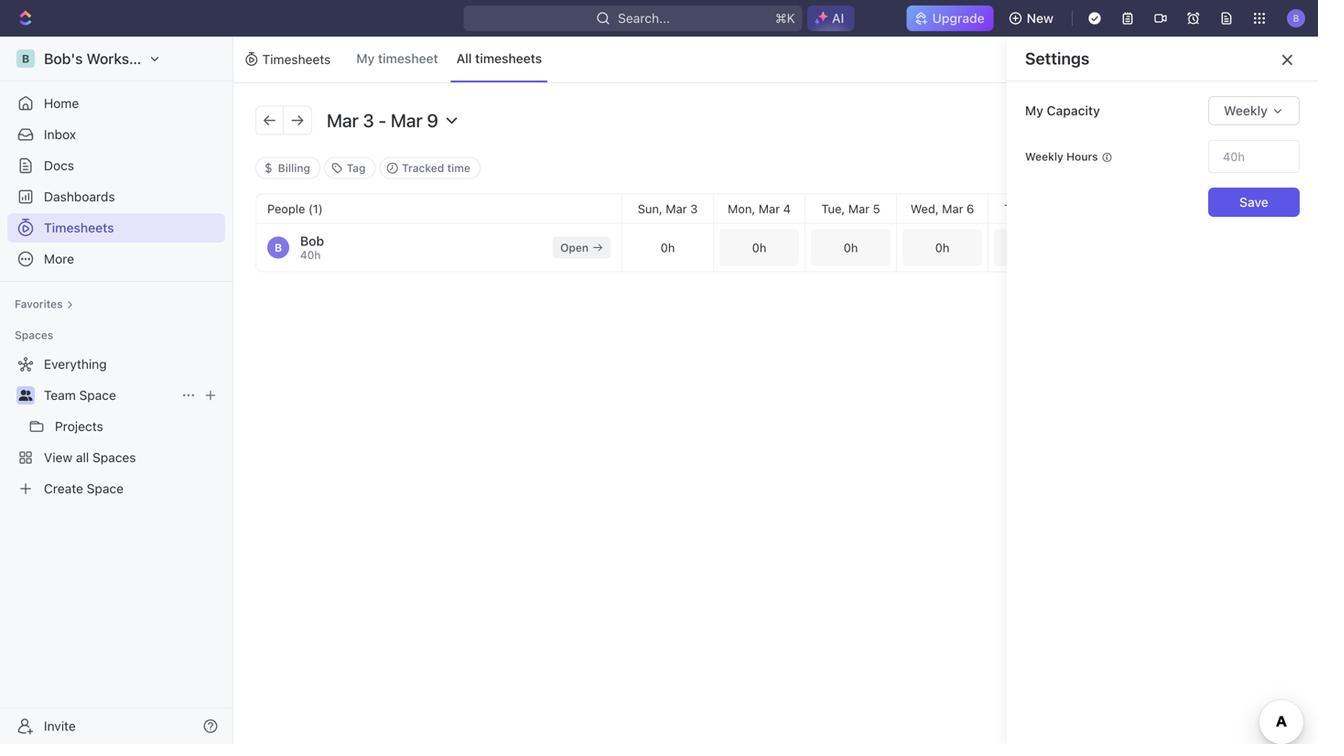 Task type: vqa. For each thing, say whether or not it's contained in the screenshot.
11
no



Task type: locate. For each thing, give the bounding box(es) containing it.
mar 3 - mar 9 button
[[320, 105, 469, 135]]

my for my timesheet
[[357, 51, 375, 66]]

0 horizontal spatial timesheets
[[44, 220, 114, 235]]

tag
[[344, 162, 366, 174]]

team
[[44, 388, 76, 403]]

0 horizontal spatial b
[[22, 52, 29, 65]]

b
[[1294, 13, 1300, 23], [22, 52, 29, 65], [275, 241, 282, 254]]

my timesheet link
[[351, 37, 444, 82]]

open
[[561, 241, 589, 254]]

search...
[[619, 11, 671, 26]]

1 horizontal spatial my
[[1026, 103, 1044, 118]]

-
[[379, 109, 387, 131]]

space for team space
[[79, 388, 116, 403]]

1 horizontal spatial weekly
[[1225, 103, 1269, 118]]

4
[[784, 202, 791, 216]]

mar left the 7
[[1033, 202, 1054, 216]]

weekly left hours at the top of page
[[1026, 150, 1064, 163]]

0 vertical spatial spaces
[[15, 329, 53, 342]]

0h down the sun, mar 3 at the top of the page
[[661, 241, 675, 255]]

space down everything link
[[79, 388, 116, 403]]

mon,
[[728, 202, 756, 216]]

1 horizontal spatial b
[[275, 241, 282, 254]]

0h down mon, mar 4
[[753, 241, 767, 255]]

tracked time button
[[380, 157, 481, 179]]

my
[[357, 51, 375, 66], [1026, 103, 1044, 118]]

my inside 'my timesheet' link
[[357, 51, 375, 66]]

3 inside dropdown button
[[363, 109, 374, 131]]

my left the timesheet
[[357, 51, 375, 66]]

billing
[[275, 162, 311, 174]]

0h down wed, mar 6
[[936, 241, 950, 255]]

tree containing everything
[[7, 350, 225, 504]]

thu,
[[1005, 202, 1030, 216]]

billing button
[[256, 157, 321, 179]]

b inside bob's workspace, , element
[[22, 52, 29, 65]]

bob
[[300, 234, 324, 249]]

create space
[[44, 481, 124, 496]]

5
[[873, 202, 881, 216]]

mar left 4
[[759, 202, 780, 216]]

7
[[1058, 202, 1064, 216]]

docs
[[44, 158, 74, 173]]

user group image
[[19, 390, 33, 401]]

spaces
[[15, 329, 53, 342], [93, 450, 136, 465]]

2 vertical spatial b
[[275, 241, 282, 254]]

space down view all spaces link
[[87, 481, 124, 496]]

save button
[[1209, 188, 1301, 217]]

spaces down favorites at left
[[15, 329, 53, 342]]

0 vertical spatial b
[[1294, 13, 1300, 23]]

home link
[[7, 89, 225, 118]]

1 vertical spatial timesheets
[[44, 220, 114, 235]]

weekly up 40h text box
[[1225, 103, 1269, 118]]

3 left - at the left top of the page
[[363, 109, 374, 131]]

3 right sun,
[[691, 202, 698, 216]]

tree inside 'sidebar' navigation
[[7, 350, 225, 504]]

favorites button
[[7, 293, 81, 315]]

workspace
[[87, 50, 162, 67]]

timesheets inside 'link'
[[44, 220, 114, 235]]

mar for tue, mar 5
[[849, 202, 870, 216]]

weekly inside dropdown button
[[1225, 103, 1269, 118]]

0 horizontal spatial weekly
[[1026, 150, 1064, 163]]

0 vertical spatial weekly
[[1225, 103, 1269, 118]]

1 horizontal spatial spaces
[[93, 450, 136, 465]]

timesheets down dashboards
[[44, 220, 114, 235]]

view all spaces link
[[7, 443, 222, 473]]

wed,
[[911, 202, 939, 216]]

0 horizontal spatial my
[[357, 51, 375, 66]]

timesheet
[[378, 51, 438, 66]]

0 horizontal spatial 3
[[363, 109, 374, 131]]

bob, , element
[[267, 237, 289, 259]]

mar right sun,
[[666, 202, 688, 216]]

mar left - at the left top of the page
[[327, 109, 359, 131]]

4 0h from the left
[[936, 241, 950, 255]]

0 vertical spatial space
[[79, 388, 116, 403]]

0 vertical spatial my
[[357, 51, 375, 66]]

spaces up create space link
[[93, 450, 136, 465]]

1 vertical spatial b
[[22, 52, 29, 65]]

weekly
[[1225, 103, 1269, 118], [1026, 150, 1064, 163]]

hours
[[1067, 150, 1099, 163]]

b inside 'bob, ,' element
[[275, 241, 282, 254]]

40h
[[300, 249, 321, 262]]

timesheets link
[[7, 213, 225, 243]]

mar
[[327, 109, 359, 131], [391, 109, 423, 131], [666, 202, 688, 216], [759, 202, 780, 216], [849, 202, 870, 216], [943, 202, 964, 216], [1033, 202, 1054, 216]]

2 horizontal spatial b
[[1294, 13, 1300, 23]]

ai button
[[808, 5, 855, 31]]

bob 40h
[[300, 234, 324, 262]]

mon, mar 4
[[728, 202, 791, 216]]

mar left 5 on the top of the page
[[849, 202, 870, 216]]

1 horizontal spatial timesheets
[[263, 52, 331, 67]]

0h
[[661, 241, 675, 255], [753, 241, 767, 255], [844, 241, 859, 255], [936, 241, 950, 255]]

new button
[[1002, 4, 1065, 33]]

tue,
[[822, 202, 846, 216]]

mar for thu, mar 7
[[1033, 202, 1054, 216]]

mar left 6
[[943, 202, 964, 216]]

timesheets up →
[[263, 52, 331, 67]]

projects link
[[55, 412, 222, 441]]

timesheets
[[263, 52, 331, 67], [44, 220, 114, 235]]

timesheets
[[475, 51, 542, 66]]

tue, mar 5
[[822, 202, 881, 216]]

⌘k
[[776, 11, 796, 26]]

1 horizontal spatial 3
[[691, 202, 698, 216]]

3
[[363, 109, 374, 131], [691, 202, 698, 216]]

space
[[79, 388, 116, 403], [87, 481, 124, 496]]

40h text field
[[1209, 140, 1301, 173]]

mar for sun, mar 3
[[666, 202, 688, 216]]

1 0h from the left
[[661, 241, 675, 255]]

0 horizontal spatial spaces
[[15, 329, 53, 342]]

sun, mar 3
[[638, 202, 698, 216]]

ai
[[833, 11, 845, 26]]

1 vertical spatial spaces
[[93, 450, 136, 465]]

1 vertical spatial space
[[87, 481, 124, 496]]

b button
[[1282, 4, 1312, 33]]

mar for wed, mar 6
[[943, 202, 964, 216]]

capacity
[[1047, 103, 1101, 118]]

0h down tue, mar 5
[[844, 241, 859, 255]]

1 vertical spatial my
[[1026, 103, 1044, 118]]

all
[[76, 450, 89, 465]]

→ button
[[284, 106, 311, 134]]

0 vertical spatial 3
[[363, 109, 374, 131]]

1 vertical spatial weekly
[[1026, 150, 1064, 163]]

dashboards
[[44, 189, 115, 204]]

settings
[[1026, 49, 1090, 68]]

my left capacity
[[1026, 103, 1044, 118]]

team space link
[[44, 381, 174, 410]]

tree
[[7, 350, 225, 504]]

→
[[290, 110, 305, 130]]



Task type: describe. For each thing, give the bounding box(es) containing it.
save
[[1240, 195, 1269, 210]]

b for bob's workspace
[[22, 52, 29, 65]]

9
[[427, 109, 439, 131]]

my capacity
[[1026, 103, 1101, 118]]

bob's workspace, , element
[[16, 49, 35, 68]]

sidebar navigation
[[0, 37, 237, 745]]

dashboards link
[[7, 182, 225, 212]]

sun,
[[638, 202, 663, 216]]

my for my capacity
[[1026, 103, 1044, 118]]

open button
[[553, 237, 611, 259]]

mar 3 - mar 9
[[327, 109, 443, 131]]

3 0h from the left
[[844, 241, 859, 255]]

(1)
[[309, 202, 323, 216]]

view all spaces
[[44, 450, 136, 465]]

weekly for weekly
[[1225, 103, 1269, 118]]

team space
[[44, 388, 116, 403]]

inbox
[[44, 127, 76, 142]]

all
[[457, 51, 472, 66]]

weekly hours
[[1026, 150, 1099, 163]]

more button
[[7, 245, 225, 274]]

wed, mar 6
[[911, 202, 975, 216]]

←
[[262, 110, 277, 130]]

new
[[1027, 11, 1054, 26]]

upgrade
[[933, 11, 985, 26]]

view
[[44, 450, 72, 465]]

all timesheets
[[457, 51, 542, 66]]

more
[[44, 251, 74, 267]]

everything link
[[7, 350, 222, 379]]

invite
[[44, 719, 76, 734]]

time
[[448, 162, 471, 174]]

thu, mar 7
[[1005, 202, 1064, 216]]

create space link
[[7, 474, 222, 504]]

people (1)
[[267, 202, 323, 216]]

upgrade link
[[907, 5, 994, 31]]

space for create space
[[87, 481, 124, 496]]

mar for mon, mar 4
[[759, 202, 780, 216]]

0 vertical spatial timesheets
[[263, 52, 331, 67]]

← button
[[256, 106, 284, 134]]

everything
[[44, 357, 107, 372]]

mar right - at the left top of the page
[[391, 109, 423, 131]]

weekly for weekly hours
[[1026, 150, 1064, 163]]

people
[[267, 202, 305, 216]]

1 vertical spatial 3
[[691, 202, 698, 216]]

favorites
[[15, 298, 63, 311]]

home
[[44, 96, 79, 111]]

tracked
[[402, 162, 445, 174]]

my timesheet
[[357, 51, 438, 66]]

2 0h from the left
[[753, 241, 767, 255]]

tag button
[[324, 157, 376, 179]]

create
[[44, 481, 83, 496]]

bob's workspace
[[44, 50, 162, 67]]

b for bob
[[275, 241, 282, 254]]

bob's
[[44, 50, 83, 67]]

b inside b dropdown button
[[1294, 13, 1300, 23]]

all timesheets link
[[451, 37, 548, 82]]

docs link
[[7, 151, 225, 180]]

inbox link
[[7, 120, 225, 149]]

weekly button
[[1209, 96, 1301, 126]]

projects
[[55, 419, 103, 434]]

tracked time
[[399, 162, 471, 174]]

6
[[967, 202, 975, 216]]



